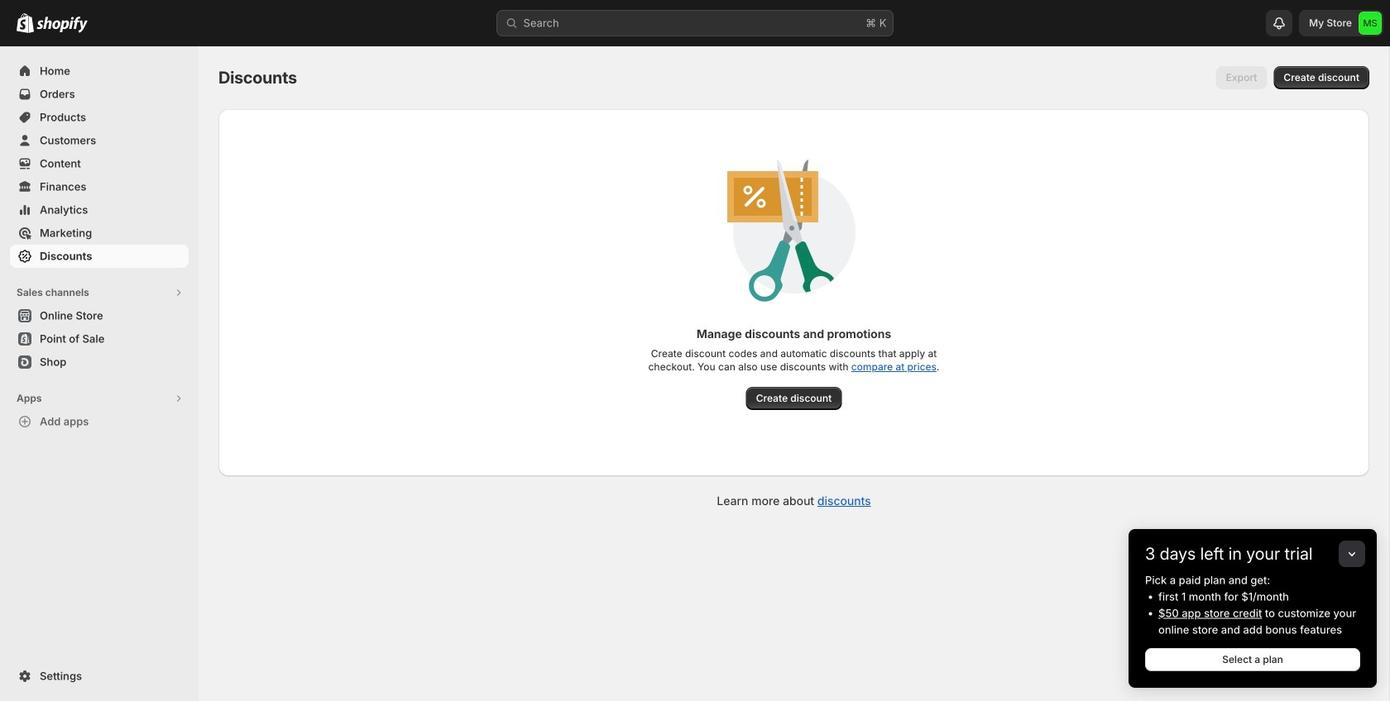 Task type: vqa. For each thing, say whether or not it's contained in the screenshot.
text field
no



Task type: locate. For each thing, give the bounding box(es) containing it.
shopify image
[[36, 16, 88, 33]]

my store image
[[1359, 12, 1382, 35]]



Task type: describe. For each thing, give the bounding box(es) containing it.
shopify image
[[17, 13, 34, 33]]



